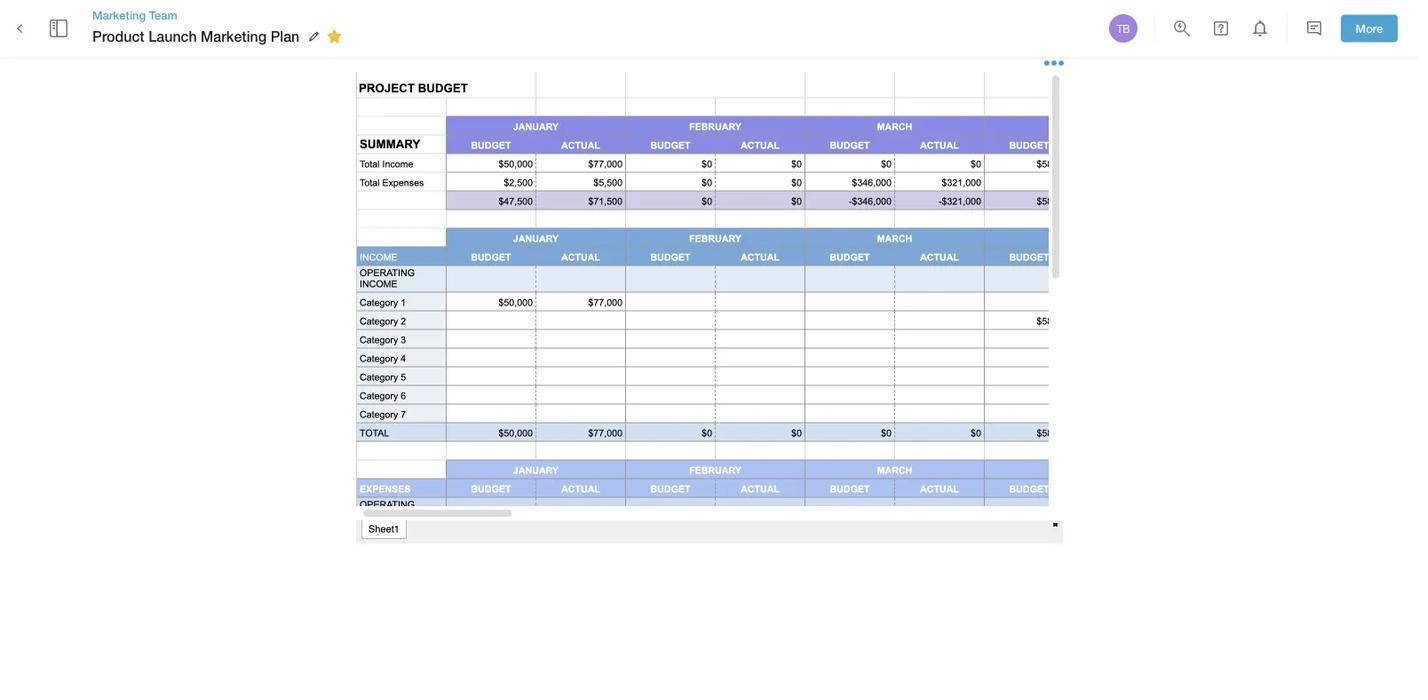 Task type: describe. For each thing, give the bounding box(es) containing it.
team
[[149, 8, 177, 22]]

marketing team
[[92, 8, 177, 22]]

tb button
[[1107, 12, 1140, 45]]

plan
[[271, 28, 300, 45]]

1 vertical spatial marketing
[[201, 28, 267, 45]]

more button
[[1341, 15, 1398, 42]]

marketing team link
[[92, 7, 347, 23]]

product
[[92, 28, 144, 45]]



Task type: locate. For each thing, give the bounding box(es) containing it.
more
[[1356, 21, 1383, 35]]

marketing down "marketing team" link
[[201, 28, 267, 45]]

1 horizontal spatial marketing
[[201, 28, 267, 45]]

0 horizontal spatial marketing
[[92, 8, 146, 22]]

launch
[[148, 28, 197, 45]]

0 vertical spatial marketing
[[92, 8, 146, 22]]

marketing
[[92, 8, 146, 22], [201, 28, 267, 45]]

marketing up product
[[92, 8, 146, 22]]

tb
[[1117, 22, 1130, 35]]

remove favorite image
[[324, 26, 345, 47]]

product launch marketing plan
[[92, 28, 300, 45]]



Task type: vqa. For each thing, say whether or not it's contained in the screenshot.
the Remove Favorite icon to the bottom
no



